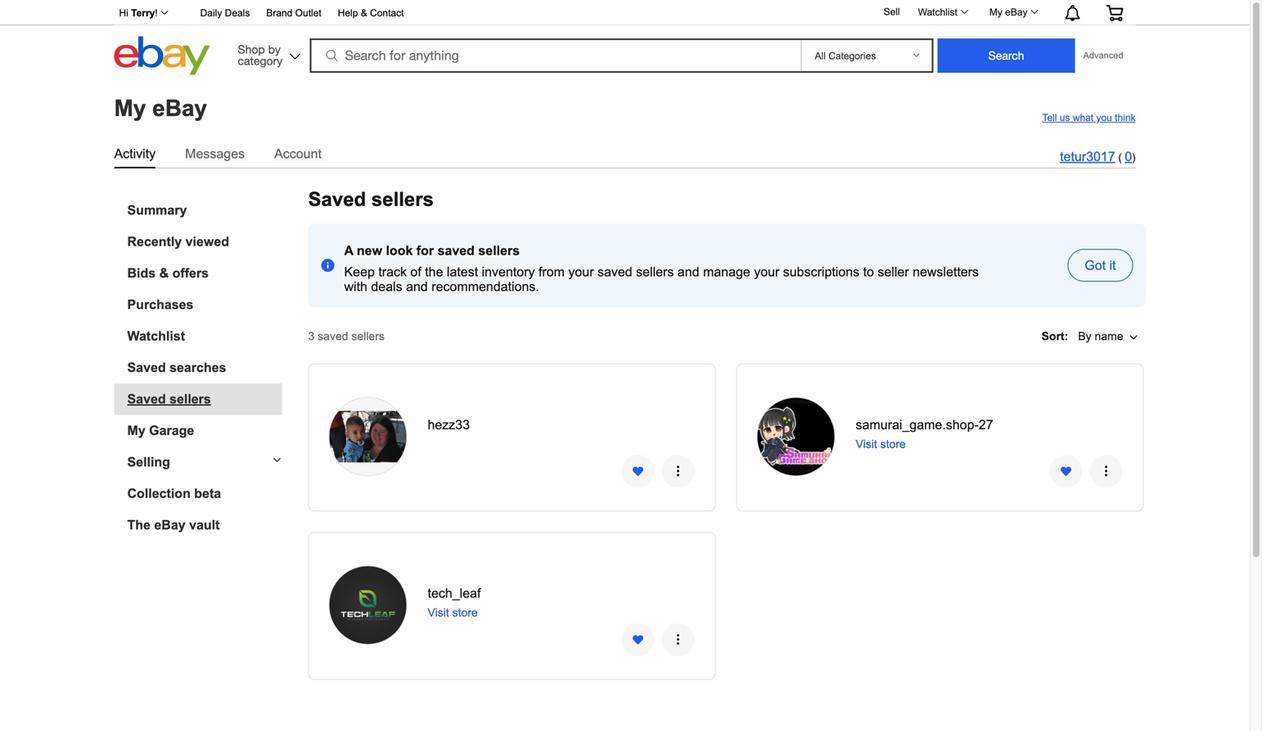 Task type: locate. For each thing, give the bounding box(es) containing it.
region containing a new look for saved sellers
[[308, 224, 1147, 307]]

watchlist link
[[909, 2, 976, 22], [127, 329, 282, 344]]

0 horizontal spatial &
[[159, 266, 169, 281]]

store inside the samurai_game.shop-27 visit store
[[881, 438, 906, 451]]

& right the help
[[361, 7, 367, 18]]

saved
[[308, 189, 366, 210], [127, 361, 166, 375], [127, 392, 166, 407]]

my
[[990, 7, 1003, 18], [114, 95, 146, 121], [127, 424, 146, 438]]

beta
[[194, 487, 221, 501]]

1 vertical spatial store
[[452, 607, 478, 620]]

my for my ebay link
[[990, 7, 1003, 18]]

saved left searches
[[127, 361, 166, 375]]

& inside bids & offers link
[[159, 266, 169, 281]]

0 horizontal spatial watchlist
[[127, 329, 185, 344]]

tell
[[1043, 112, 1057, 123]]

my ebay
[[990, 7, 1028, 18], [114, 95, 207, 121]]

2 vertical spatial ebay
[[154, 518, 186, 533]]

& for bids
[[159, 266, 169, 281]]

0 horizontal spatial store
[[452, 607, 478, 620]]

2 your from the left
[[754, 265, 780, 280]]

1 vertical spatial saved
[[127, 361, 166, 375]]

store down samurai_game.shop- on the right bottom
[[881, 438, 906, 451]]

&
[[361, 7, 367, 18], [159, 266, 169, 281]]

3
[[308, 330, 315, 343]]

0 vertical spatial &
[[361, 7, 367, 18]]

ebay
[[1006, 7, 1028, 18], [152, 95, 207, 121], [154, 518, 186, 533]]

store inside tech_leaf visit store
[[452, 607, 478, 620]]

to
[[863, 265, 874, 280]]

daily deals
[[200, 7, 250, 18]]

messages
[[185, 147, 245, 161]]

my inside my ebay link
[[990, 7, 1003, 18]]

watchlist link right sell link
[[909, 2, 976, 22]]

visit store link down samurai_game.shop- on the right bottom
[[854, 437, 909, 453]]

0 vertical spatial watchlist
[[918, 7, 958, 18]]

Search for anything text field
[[312, 40, 798, 71]]

0 horizontal spatial visit
[[428, 607, 449, 620]]

by name button
[[1074, 321, 1143, 353]]

1 vertical spatial my ebay
[[114, 95, 207, 121]]

saved sellers up garage
[[127, 392, 211, 407]]

got it
[[1085, 258, 1116, 273]]

contact
[[370, 7, 404, 18]]

recently viewed
[[127, 235, 229, 249]]

0 vertical spatial saved
[[438, 244, 475, 258]]

saved sellers up new
[[308, 189, 434, 210]]

brand outlet
[[266, 7, 322, 18]]

1 vertical spatial visit store link
[[425, 605, 480, 621]]

saved right 'from'
[[598, 265, 633, 280]]

0 vertical spatial visit store link
[[854, 437, 909, 453]]

1 vertical spatial saved
[[598, 265, 633, 280]]

0 horizontal spatial saved
[[318, 330, 348, 343]]

ebay for the ebay vault 'link' at the bottom left of page
[[154, 518, 186, 533]]

1 vertical spatial &
[[159, 266, 169, 281]]

latest
[[447, 265, 478, 280]]

27
[[979, 418, 994, 433]]

sellers left manage
[[636, 265, 674, 280]]

ebay inside the account navigation
[[1006, 7, 1028, 18]]

name
[[1095, 330, 1124, 343]]

unsave this seller - tech_leaf image
[[622, 632, 655, 650]]

saved searches link
[[127, 361, 282, 376]]

my ebay inside the account navigation
[[990, 7, 1028, 18]]

1 vertical spatial my
[[114, 95, 146, 121]]

1 horizontal spatial store
[[881, 438, 906, 451]]

brand outlet link
[[266, 5, 322, 23]]

the
[[425, 265, 443, 280]]

your right manage
[[754, 265, 780, 280]]

daily deals link
[[200, 5, 250, 23]]

visit store link down tech_leaf
[[425, 605, 480, 621]]

my ebay inside main content
[[114, 95, 207, 121]]

watchlist link inside the account navigation
[[909, 2, 976, 22]]

0 vertical spatial visit
[[856, 438, 877, 451]]

your
[[569, 265, 594, 280], [754, 265, 780, 280]]

and right deals
[[406, 280, 428, 294]]

region
[[308, 224, 1147, 307]]

1 horizontal spatial visit store link
[[854, 437, 909, 453]]

got
[[1085, 258, 1106, 273]]

saved up latest
[[438, 244, 475, 258]]

the ebay vault link
[[127, 518, 282, 533]]

ebay inside 'link'
[[154, 518, 186, 533]]

inventory
[[482, 265, 535, 280]]

seller
[[878, 265, 909, 280]]

newsletters
[[913, 265, 979, 280]]

3 saved sellers
[[308, 330, 385, 343]]

1 vertical spatial watchlist
[[127, 329, 185, 344]]

advanced link
[[1075, 39, 1132, 72]]

watchlist inside my ebay main content
[[127, 329, 185, 344]]

1 horizontal spatial saved
[[438, 244, 475, 258]]

0 horizontal spatial visit store link
[[425, 605, 480, 621]]

sellers
[[372, 189, 434, 210], [478, 244, 520, 258], [636, 265, 674, 280], [352, 330, 385, 343], [170, 392, 211, 407]]

new
[[357, 244, 382, 258]]

saved sellers
[[308, 189, 434, 210], [127, 392, 211, 407]]

None submit
[[938, 38, 1075, 73]]

1 vertical spatial saved sellers
[[127, 392, 211, 407]]

deals
[[371, 280, 403, 294]]

& inside help & contact link
[[361, 7, 367, 18]]

store down tech_leaf
[[452, 607, 478, 620]]

watchlist link up saved searches link
[[127, 329, 282, 344]]

your right 'from'
[[569, 265, 594, 280]]

tell us what you think
[[1043, 112, 1136, 123]]

manage
[[703, 265, 751, 280]]

a
[[344, 244, 353, 258]]

0 vertical spatial ebay
[[1006, 7, 1028, 18]]

0 horizontal spatial and
[[406, 280, 428, 294]]

0 vertical spatial my ebay
[[990, 7, 1028, 18]]

1 horizontal spatial your
[[754, 265, 780, 280]]

recommendations.
[[432, 280, 539, 294]]

visit store link for samurai_game.shop-
[[854, 437, 909, 453]]

visit down samurai_game.shop- on the right bottom
[[856, 438, 877, 451]]

account navigation
[[110, 0, 1136, 25]]

vault
[[189, 518, 220, 533]]

visit down tech_leaf
[[428, 607, 449, 620]]

1 your from the left
[[569, 265, 594, 280]]

garage
[[149, 424, 194, 438]]

store
[[881, 438, 906, 451], [452, 607, 478, 620]]

0 vertical spatial watchlist link
[[909, 2, 976, 22]]

sellers down searches
[[170, 392, 211, 407]]

watchlist right sell link
[[918, 7, 958, 18]]

unsave this seller - hezz33 image
[[622, 463, 655, 481]]

1 horizontal spatial &
[[361, 7, 367, 18]]

watchlist down purchases
[[127, 329, 185, 344]]

0 horizontal spatial my ebay
[[114, 95, 207, 121]]

the
[[127, 518, 151, 533]]

1 vertical spatial ebay
[[152, 95, 207, 121]]

collection beta link
[[127, 487, 282, 502]]

!
[[155, 7, 158, 18]]

got it button
[[1068, 249, 1134, 282]]

0 vertical spatial saved
[[308, 189, 366, 210]]

help & contact link
[[338, 5, 404, 23]]

saved
[[438, 244, 475, 258], [598, 265, 633, 280], [318, 330, 348, 343]]

0 horizontal spatial your
[[569, 265, 594, 280]]

and left manage
[[678, 265, 700, 280]]

shop
[[238, 43, 265, 56]]

1 horizontal spatial my ebay
[[990, 7, 1028, 18]]

0 vertical spatial store
[[881, 438, 906, 451]]

help
[[338, 7, 358, 18]]

1 horizontal spatial watchlist
[[918, 7, 958, 18]]

0 vertical spatial saved sellers
[[308, 189, 434, 210]]

watchlist inside the account navigation
[[918, 7, 958, 18]]

(
[[1119, 151, 1122, 164]]

my inside my garage link
[[127, 424, 146, 438]]

1 vertical spatial watchlist link
[[127, 329, 282, 344]]

saved up a in the top left of the page
[[308, 189, 366, 210]]

saved right the 3
[[318, 330, 348, 343]]

purchases
[[127, 298, 194, 312]]

saved up my garage
[[127, 392, 166, 407]]

2 vertical spatial my
[[127, 424, 146, 438]]

1 horizontal spatial visit
[[856, 438, 877, 451]]

shop by category
[[238, 43, 283, 68]]

& right bids
[[159, 266, 169, 281]]

1 vertical spatial visit
[[428, 607, 449, 620]]

tech_leaf
[[428, 587, 481, 601]]

my for my garage link
[[127, 424, 146, 438]]

sellers down with
[[352, 330, 385, 343]]

1 horizontal spatial watchlist link
[[909, 2, 976, 22]]

0 vertical spatial my
[[990, 7, 1003, 18]]

2 vertical spatial saved
[[127, 392, 166, 407]]

visit
[[856, 438, 877, 451], [428, 607, 449, 620]]



Task type: describe. For each thing, give the bounding box(es) containing it.
collection beta
[[127, 487, 221, 501]]

brand
[[266, 7, 293, 18]]

ebay for my ebay link
[[1006, 7, 1028, 18]]

none submit inside shop by category banner
[[938, 38, 1075, 73]]

outlet
[[295, 7, 322, 18]]

bids & offers link
[[127, 266, 282, 281]]

sell link
[[876, 6, 908, 17]]

tetur3017 link
[[1060, 149, 1116, 164]]

us
[[1060, 112, 1070, 123]]

sell
[[884, 6, 900, 17]]

saved for saved searches link
[[127, 361, 166, 375]]

with
[[344, 280, 368, 294]]

deals
[[225, 7, 250, 18]]

0
[[1125, 149, 1132, 164]]

subscriptions
[[783, 265, 860, 280]]

saved searches
[[127, 361, 226, 375]]

shop by category button
[[230, 36, 304, 72]]

account
[[274, 147, 322, 161]]

offers
[[172, 266, 209, 281]]

hezz33 link
[[425, 417, 676, 438]]

selling button
[[114, 455, 282, 470]]

sellers up inventory
[[478, 244, 520, 258]]

daily
[[200, 7, 222, 18]]

what
[[1073, 112, 1094, 123]]

sort:
[[1042, 330, 1069, 343]]

hi terry !
[[119, 7, 158, 18]]

summary link
[[127, 203, 282, 218]]

selling
[[127, 455, 170, 470]]

shop by category banner
[[110, 0, 1136, 79]]

bids & offers
[[127, 266, 209, 281]]

viewed
[[186, 235, 229, 249]]

0 horizontal spatial watchlist link
[[127, 329, 282, 344]]

account link
[[274, 143, 322, 165]]

searches
[[170, 361, 226, 375]]

tetur3017 ( 0 )
[[1060, 149, 1136, 164]]

look
[[386, 244, 413, 258]]

sellers up look
[[372, 189, 434, 210]]

2 vertical spatial saved
[[318, 330, 348, 343]]

)
[[1132, 151, 1136, 164]]

2 horizontal spatial saved
[[598, 265, 633, 280]]

saved for saved sellers link at left
[[127, 392, 166, 407]]

hi
[[119, 7, 128, 18]]

of
[[411, 265, 421, 280]]

messages link
[[185, 143, 245, 165]]

purchases link
[[127, 298, 282, 313]]

samurai_game.shop-27 visit store
[[856, 418, 994, 451]]

tetur3017
[[1060, 149, 1116, 164]]

help & contact
[[338, 7, 404, 18]]

my garage link
[[127, 424, 282, 439]]

1 horizontal spatial and
[[678, 265, 700, 280]]

visit store link for tech_leaf
[[425, 605, 480, 621]]

samurai_game.shop-27 link
[[854, 417, 1104, 438]]

category
[[238, 54, 283, 68]]

track
[[379, 265, 407, 280]]

it
[[1110, 258, 1116, 273]]

you
[[1097, 112, 1112, 123]]

recently viewed link
[[127, 235, 282, 250]]

hezz33
[[428, 418, 470, 433]]

advanced
[[1084, 50, 1124, 61]]

think
[[1115, 112, 1136, 123]]

my ebay main content
[[7, 79, 1244, 732]]

activity link
[[114, 143, 156, 165]]

your shopping cart image
[[1106, 5, 1125, 21]]

tech_leaf link
[[425, 586, 676, 607]]

unsave this seller - samurai_game.shop-27 image
[[1050, 463, 1083, 481]]

visit inside the samurai_game.shop-27 visit store
[[856, 438, 877, 451]]

a new look for saved sellers keep track of the latest inventory from your saved sellers and manage your subscriptions to seller newsletters with deals and recommendations.
[[344, 244, 979, 294]]

terry
[[131, 7, 155, 18]]

0 link
[[1125, 149, 1132, 164]]

by
[[1078, 330, 1092, 343]]

tell us what you think link
[[1043, 112, 1136, 124]]

my garage
[[127, 424, 194, 438]]

summary
[[127, 203, 187, 218]]

saved sellers link
[[127, 392, 282, 407]]

& for help
[[361, 7, 367, 18]]

tech_leaf visit store
[[428, 587, 481, 620]]

collection
[[127, 487, 191, 501]]

0 horizontal spatial saved sellers
[[127, 392, 211, 407]]

1 horizontal spatial saved sellers
[[308, 189, 434, 210]]

recently
[[127, 235, 182, 249]]

for
[[417, 244, 434, 258]]

visit inside tech_leaf visit store
[[428, 607, 449, 620]]

keep
[[344, 265, 375, 280]]

region inside my ebay main content
[[308, 224, 1147, 307]]

by
[[268, 43, 281, 56]]

my ebay link
[[981, 2, 1046, 22]]



Task type: vqa. For each thing, say whether or not it's contained in the screenshot.
store to the left
yes



